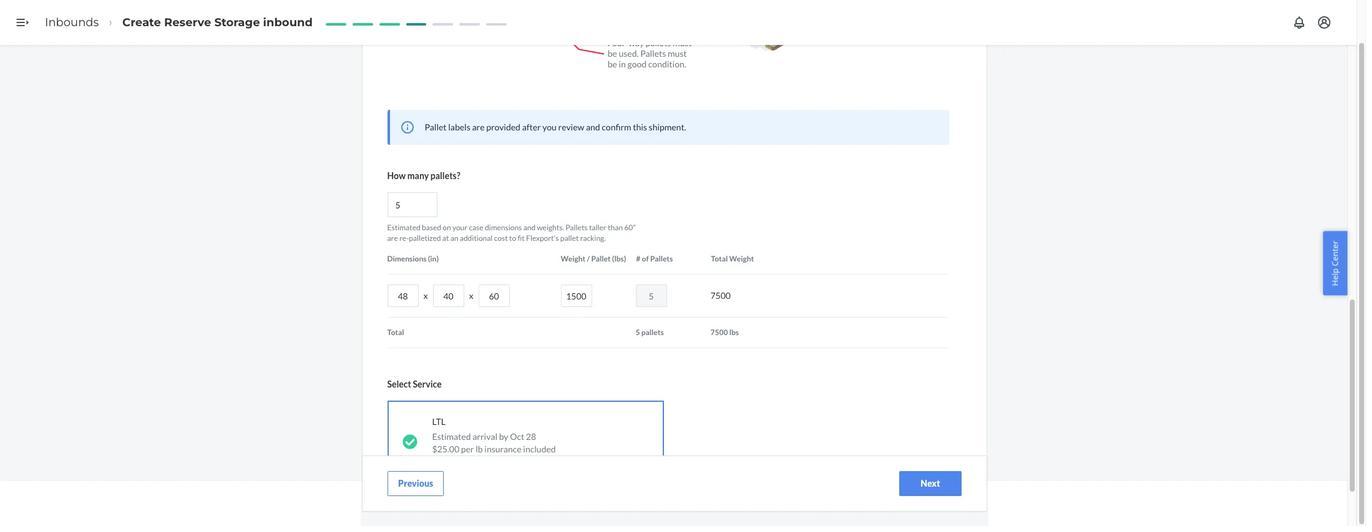 Task type: locate. For each thing, give the bounding box(es) containing it.
additional left carrier
[[714, 499, 746, 509]]

0 vertical spatial pallet
[[425, 122, 447, 132]]

your inside estimated based on your case dimensions and weights. pallets taller than 60" are re-palletized at an additional cost to fit flexport's pallet racking.
[[453, 223, 468, 232]]

1 horizontal spatial additional
[[714, 499, 746, 509]]

1 vertical spatial additional
[[714, 499, 746, 509]]

estimated inside the ltl estimated arrival by oct 28 $25.00 per lb insurance included $1,800.00
[[432, 432, 471, 442]]

than
[[608, 223, 623, 232]]

1 horizontal spatial to
[[510, 234, 517, 243]]

60"
[[625, 223, 636, 232]]

1 7500 from the top
[[711, 291, 731, 301]]

1 vertical spatial pallets
[[642, 328, 664, 337]]

pallets right of
[[651, 254, 673, 264]]

arrival
[[473, 432, 498, 442]]

pallets right 5
[[642, 328, 664, 337]]

your up the dimensions. at the bottom of page
[[416, 499, 431, 509]]

0 horizontal spatial x
[[424, 291, 428, 301]]

per
[[461, 444, 474, 455]]

$1,800.00
[[432, 457, 472, 467]]

racking.
[[581, 234, 606, 243]]

to left fit
[[510, 234, 517, 243]]

1 vertical spatial are
[[387, 234, 398, 243]]

0 vertical spatial additional
[[460, 234, 493, 243]]

0 vertical spatial and
[[586, 122, 600, 132]]

2 horizontal spatial and
[[943, 499, 955, 509]]

your
[[568, 499, 583, 509]]

by inside the ltl estimated arrival by oct 28 $25.00 per lb insurance included $1,800.00
[[499, 432, 509, 442]]

1 vertical spatial pallets
[[566, 223, 588, 232]]

previous button
[[387, 471, 444, 496]]

estimated
[[387, 223, 421, 232], [432, 432, 471, 442]]

review
[[559, 122, 585, 132]]

dimensions
[[485, 223, 522, 232]]

1 vertical spatial by
[[464, 499, 472, 509]]

x
[[424, 291, 428, 301], [469, 291, 474, 301]]

(lbs)
[[612, 254, 627, 264]]

provided
[[487, 122, 521, 132]]

additional
[[460, 234, 493, 243], [714, 499, 746, 509]]

2 vertical spatial pallets
[[651, 254, 673, 264]]

2 7500 from the top
[[711, 328, 728, 337]]

1 horizontal spatial weight
[[730, 254, 754, 264]]

7500 for 7500
[[711, 291, 731, 301]]

may
[[651, 499, 665, 509]]

0 vertical spatial total
[[711, 254, 728, 264]]

four-
[[608, 37, 629, 48]]

1 horizontal spatial your
[[453, 223, 468, 232]]

0 horizontal spatial are
[[387, 234, 398, 243]]

pallets
[[641, 48, 666, 59], [566, 223, 588, 232], [651, 254, 673, 264]]

and up fit
[[524, 223, 536, 232]]

0 horizontal spatial and
[[524, 223, 536, 232]]

0 horizontal spatial additional
[[460, 234, 493, 243]]

your
[[453, 223, 468, 232], [416, 499, 431, 509]]

open account menu image
[[1318, 15, 1333, 30]]

open navigation image
[[15, 15, 30, 30]]

must right good
[[668, 48, 687, 59]]

0 vertical spatial are
[[472, 122, 485, 132]]

weight
[[561, 254, 586, 264], [730, 254, 754, 264]]

and
[[586, 122, 600, 132], [524, 223, 536, 232], [943, 499, 955, 509]]

pallets inside four-way pallets must be used. pallets must be in good condition.
[[646, 37, 671, 48]]

are
[[472, 122, 485, 132], [387, 234, 398, 243]]

and right review
[[586, 122, 600, 132]]

this
[[633, 122, 647, 132], [538, 499, 550, 509]]

by up insurance at left
[[499, 432, 509, 442]]

1 horizontal spatial estimated
[[432, 432, 471, 442]]

to right 'due'
[[705, 499, 712, 509]]

0 vertical spatial pallets
[[641, 48, 666, 59]]

pallets up pallet
[[566, 223, 588, 232]]

1 vertical spatial estimated
[[432, 432, 471, 442]]

are left re-
[[387, 234, 398, 243]]

pallet right the /
[[592, 254, 611, 264]]

1 vertical spatial this
[[538, 499, 550, 509]]

1 vertical spatial pallet
[[592, 254, 611, 264]]

shipment.
[[649, 122, 687, 132]]

next button
[[899, 471, 962, 496]]

$25.00
[[432, 444, 460, 455]]

fit
[[518, 234, 525, 243]]

pallets
[[646, 37, 671, 48], [642, 328, 664, 337]]

create
[[122, 15, 161, 29]]

by inside confirm your shipment by nov 2 to guarantee this rate. your final invoice amount may change due to additional carrier pickup fees or unexpected cargo quantities, weights, and dimensions.
[[464, 499, 472, 509]]

due
[[691, 499, 704, 509]]

7500
[[711, 291, 731, 301], [711, 328, 728, 337]]

1 horizontal spatial by
[[499, 432, 509, 442]]

your up an
[[453, 223, 468, 232]]

help center
[[1330, 241, 1342, 286]]

estimated up $25.00
[[432, 432, 471, 442]]

None text field
[[387, 285, 419, 307], [433, 285, 464, 307], [479, 285, 510, 307], [387, 285, 419, 307], [433, 285, 464, 307], [479, 285, 510, 307]]

pallet
[[425, 122, 447, 132], [592, 254, 611, 264]]

pallets inside estimated based on your case dimensions and weights. pallets taller than 60" are re-palletized at an additional cost to fit flexport's pallet racking.
[[566, 223, 588, 232]]

to
[[510, 234, 517, 243], [494, 499, 501, 509], [705, 499, 712, 509]]

select service
[[387, 379, 442, 390]]

carrier
[[748, 499, 770, 509]]

re-
[[400, 234, 409, 243]]

pallets right way
[[646, 37, 671, 48]]

weight / pallet (lbs)
[[561, 254, 627, 264]]

select
[[387, 379, 411, 390]]

0 horizontal spatial pallet
[[425, 122, 447, 132]]

by
[[499, 432, 509, 442], [464, 499, 472, 509]]

how many pallets?
[[387, 170, 461, 181]]

by left nov
[[464, 499, 472, 509]]

0 vertical spatial by
[[499, 432, 509, 442]]

0 horizontal spatial by
[[464, 499, 472, 509]]

7500 up 7500 lbs
[[711, 291, 731, 301]]

pallet left labels
[[425, 122, 447, 132]]

to right 2
[[494, 499, 501, 509]]

nov
[[474, 499, 487, 509]]

1 be from the top
[[608, 48, 617, 59]]

28
[[526, 432, 536, 442]]

storage
[[214, 15, 260, 29]]

must
[[673, 37, 692, 48], [668, 48, 687, 59]]

None number field
[[387, 192, 437, 217]]

pallets right used.
[[641, 48, 666, 59]]

0 horizontal spatial this
[[538, 499, 550, 509]]

0 vertical spatial estimated
[[387, 223, 421, 232]]

and inside estimated based on your case dimensions and weights. pallets taller than 60" are re-palletized at an additional cost to fit flexport's pallet racking.
[[524, 223, 536, 232]]

0 vertical spatial 7500
[[711, 291, 731, 301]]

total
[[711, 254, 728, 264], [387, 328, 404, 337]]

None text field
[[561, 285, 592, 307], [636, 285, 667, 307], [561, 285, 592, 307], [636, 285, 667, 307]]

this left rate. in the bottom of the page
[[538, 499, 550, 509]]

5 pallets
[[636, 328, 664, 337]]

final
[[585, 499, 599, 509]]

flexport's
[[526, 234, 559, 243]]

0 vertical spatial your
[[453, 223, 468, 232]]

0 horizontal spatial your
[[416, 499, 431, 509]]

1 vertical spatial your
[[416, 499, 431, 509]]

help
[[1330, 268, 1342, 286]]

0 vertical spatial this
[[633, 122, 647, 132]]

estimated up re-
[[387, 223, 421, 232]]

pallets?
[[431, 170, 461, 181]]

weights.
[[537, 223, 564, 232]]

four-way pallets must be used. pallets must be in good condition.
[[608, 37, 692, 69]]

0 horizontal spatial weight
[[561, 254, 586, 264]]

additional down case
[[460, 234, 493, 243]]

be
[[608, 48, 617, 59], [608, 59, 617, 69]]

1 horizontal spatial x
[[469, 291, 474, 301]]

1 vertical spatial 7500
[[711, 328, 728, 337]]

guarantee
[[503, 499, 536, 509]]

1 vertical spatial total
[[387, 328, 404, 337]]

0 vertical spatial pallets
[[646, 37, 671, 48]]

must up condition.
[[673, 37, 692, 48]]

in
[[619, 59, 626, 69]]

center
[[1330, 241, 1342, 266]]

0 horizontal spatial total
[[387, 328, 404, 337]]

additional inside confirm your shipment by nov 2 to guarantee this rate. your final invoice amount may change due to additional carrier pickup fees or unexpected cargo quantities, weights, and dimensions.
[[714, 499, 746, 509]]

this right confirm
[[633, 122, 647, 132]]

1 vertical spatial and
[[524, 223, 536, 232]]

1 horizontal spatial total
[[711, 254, 728, 264]]

2 vertical spatial and
[[943, 499, 955, 509]]

lb
[[476, 444, 483, 455]]

many
[[408, 170, 429, 181]]

and right weights, at the right bottom of the page
[[943, 499, 955, 509]]

7500 left lbs
[[711, 328, 728, 337]]

way
[[629, 37, 644, 48]]

are right labels
[[472, 122, 485, 132]]

0 horizontal spatial estimated
[[387, 223, 421, 232]]

reserve
[[164, 15, 211, 29]]



Task type: vqa. For each thing, say whether or not it's contained in the screenshot.
3 day (non fast tag)
no



Task type: describe. For each thing, give the bounding box(es) containing it.
pickup
[[772, 499, 793, 509]]

dimensions.
[[387, 510, 426, 519]]

insurance
[[485, 444, 522, 455]]

you
[[543, 122, 557, 132]]

service
[[413, 379, 442, 390]]

condition.
[[649, 59, 687, 69]]

open notifications image
[[1293, 15, 1308, 30]]

2 be from the top
[[608, 59, 617, 69]]

/
[[587, 254, 590, 264]]

inbounds link
[[45, 15, 99, 29]]

7500 lbs
[[711, 328, 739, 337]]

pallet
[[561, 234, 579, 243]]

your inside confirm your shipment by nov 2 to guarantee this rate. your final invoice amount may change due to additional carrier pickup fees or unexpected cargo quantities, weights, and dimensions.
[[416, 499, 431, 509]]

an
[[451, 234, 459, 243]]

to inside estimated based on your case dimensions and weights. pallets taller than 60" are re-palletized at an additional cost to fit flexport's pallet racking.
[[510, 234, 517, 243]]

2 x from the left
[[469, 291, 474, 301]]

at
[[443, 234, 449, 243]]

1 weight from the left
[[561, 254, 586, 264]]

confirm
[[387, 499, 414, 509]]

# of pallets
[[637, 254, 673, 264]]

this inside confirm your shipment by nov 2 to guarantee this rate. your final invoice amount may change due to additional carrier pickup fees or unexpected cargo quantities, weights, and dimensions.
[[538, 499, 550, 509]]

quantities,
[[878, 499, 912, 509]]

are inside estimated based on your case dimensions and weights. pallets taller than 60" are re-palletized at an additional cost to fit flexport's pallet racking.
[[387, 234, 398, 243]]

2 horizontal spatial to
[[705, 499, 712, 509]]

total for total weight
[[711, 254, 728, 264]]

weights,
[[914, 499, 941, 509]]

taller
[[589, 223, 607, 232]]

by for nov
[[464, 499, 472, 509]]

or
[[810, 499, 817, 509]]

case
[[469, 223, 484, 232]]

2 weight from the left
[[730, 254, 754, 264]]

estimated based on your case dimensions and weights. pallets taller than 60" are re-palletized at an additional cost to fit flexport's pallet racking.
[[387, 223, 636, 243]]

amount
[[625, 499, 650, 509]]

cost
[[494, 234, 508, 243]]

good
[[628, 59, 647, 69]]

total weight
[[711, 254, 754, 264]]

pallets inside four-way pallets must be used. pallets must be in good condition.
[[641, 48, 666, 59]]

total for total
[[387, 328, 404, 337]]

#
[[637, 254, 641, 264]]

previous
[[398, 478, 433, 489]]

(in)
[[428, 254, 439, 264]]

breadcrumbs navigation
[[35, 4, 323, 41]]

1 horizontal spatial pallet
[[592, 254, 611, 264]]

cargo
[[858, 499, 877, 509]]

confirm your shipment by nov 2 to guarantee this rate. your final invoice amount may change due to additional carrier pickup fees or unexpected cargo quantities, weights, and dimensions.
[[387, 499, 955, 519]]

used.
[[619, 48, 639, 59]]

rate.
[[551, 499, 566, 509]]

next
[[921, 478, 941, 489]]

1 horizontal spatial this
[[633, 122, 647, 132]]

invoice
[[600, 499, 623, 509]]

unexpected
[[818, 499, 857, 509]]

7500 for 7500 lbs
[[711, 328, 728, 337]]

create reserve storage inbound
[[122, 15, 313, 29]]

shipment
[[432, 499, 463, 509]]

2
[[489, 499, 493, 509]]

how
[[387, 170, 406, 181]]

ltl estimated arrival by oct 28 $25.00 per lb insurance included $1,800.00
[[432, 417, 556, 467]]

help center button
[[1324, 231, 1348, 295]]

labels
[[448, 122, 471, 132]]

dimensions
[[387, 254, 427, 264]]

of
[[642, 254, 649, 264]]

based
[[422, 223, 441, 232]]

palletized
[[409, 234, 441, 243]]

oct
[[510, 432, 525, 442]]

inbound
[[263, 15, 313, 29]]

ltl
[[432, 417, 446, 427]]

dimensions (in)
[[387, 254, 439, 264]]

after
[[522, 122, 541, 132]]

change
[[667, 499, 690, 509]]

by for oct
[[499, 432, 509, 442]]

1 horizontal spatial and
[[586, 122, 600, 132]]

lbs
[[730, 328, 739, 337]]

and inside confirm your shipment by nov 2 to guarantee this rate. your final invoice amount may change due to additional carrier pickup fees or unexpected cargo quantities, weights, and dimensions.
[[943, 499, 955, 509]]

1 x from the left
[[424, 291, 428, 301]]

inbounds
[[45, 15, 99, 29]]

included
[[524, 444, 556, 455]]

on
[[443, 223, 451, 232]]

confirm
[[602, 122, 632, 132]]

estimated inside estimated based on your case dimensions and weights. pallets taller than 60" are re-palletized at an additional cost to fit flexport's pallet racking.
[[387, 223, 421, 232]]

additional inside estimated based on your case dimensions and weights. pallets taller than 60" are re-palletized at an additional cost to fit flexport's pallet racking.
[[460, 234, 493, 243]]

fees
[[795, 499, 808, 509]]

1 horizontal spatial are
[[472, 122, 485, 132]]

5
[[636, 328, 640, 337]]

pallet labels are provided after you review and confirm this shipment.
[[425, 122, 687, 132]]

check circle image
[[402, 435, 417, 450]]

0 horizontal spatial to
[[494, 499, 501, 509]]



